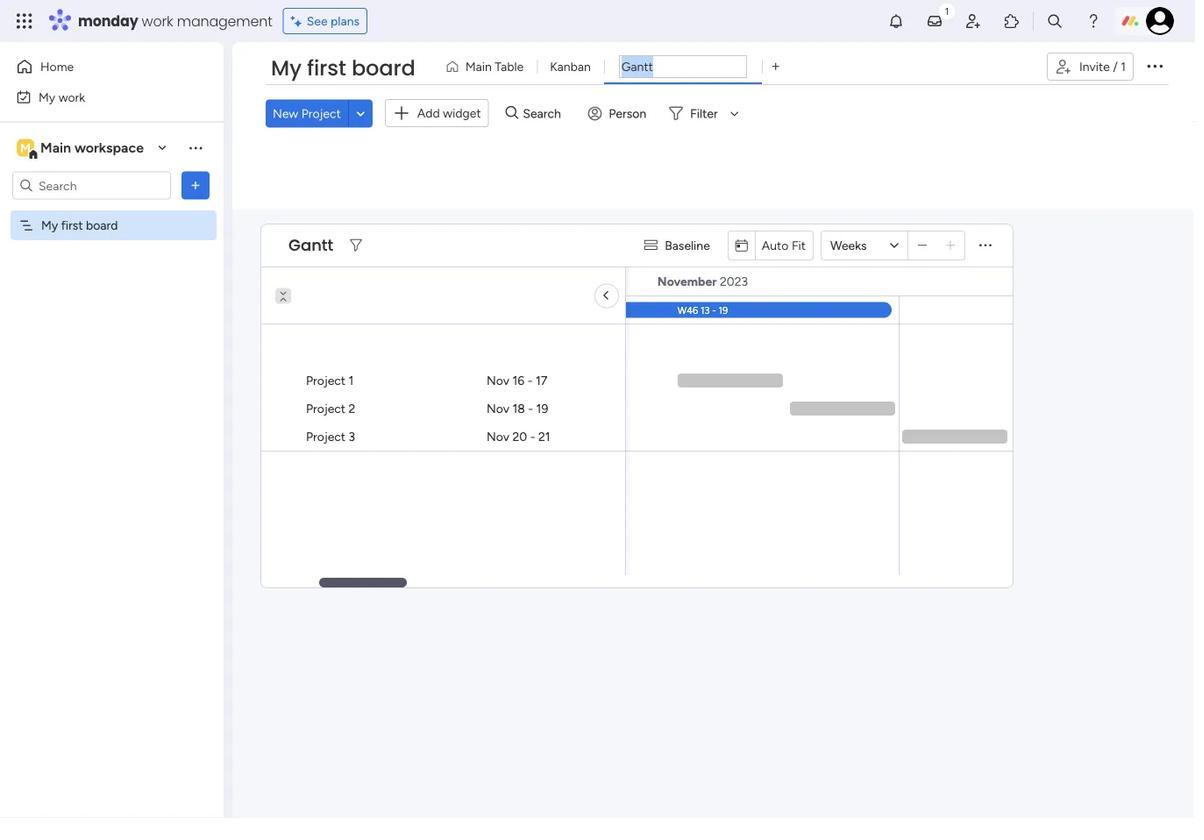 Task type: vqa. For each thing, say whether or not it's contained in the screenshot.


Task type: describe. For each thing, give the bounding box(es) containing it.
w45   6 - 12
[[287, 304, 334, 316]]

- for 18
[[529, 401, 534, 416]]

w46
[[678, 304, 699, 316]]

new
[[273, 106, 299, 121]]

nov for nov 20 - 21
[[487, 429, 510, 444]]

invite / 1
[[1080, 59, 1127, 74]]

13
[[701, 304, 710, 316]]

project 2
[[306, 401, 356, 416]]

invite / 1 button
[[1048, 53, 1135, 81]]

0 horizontal spatial options image
[[187, 177, 204, 194]]

my first board list box
[[0, 207, 224, 477]]

see plans
[[307, 14, 360, 29]]

see
[[307, 14, 328, 29]]

my first board inside "list box"
[[41, 218, 118, 233]]

new project
[[273, 106, 341, 121]]

kanban
[[550, 59, 591, 74]]

main table
[[466, 59, 524, 74]]

v2 search image
[[506, 104, 519, 123]]

workspace options image
[[187, 139, 204, 156]]

search everything image
[[1047, 12, 1064, 30]]

2023
[[720, 274, 749, 289]]

gantt main content
[[113, 209, 1196, 819]]

17
[[536, 373, 548, 388]]

invite
[[1080, 59, 1111, 74]]

work for monday
[[142, 11, 173, 31]]

- for 13
[[713, 304, 717, 316]]

12
[[324, 304, 334, 316]]

v2 minus image
[[919, 239, 928, 252]]

november
[[658, 274, 717, 289]]

my work button
[[11, 83, 189, 111]]

19 for nov 18 - 19
[[537, 401, 549, 416]]

add view image
[[773, 60, 780, 73]]

inbox image
[[927, 12, 944, 30]]

table
[[495, 59, 524, 74]]

20
[[513, 429, 528, 444]]

first inside "list box"
[[61, 218, 83, 233]]

project 1
[[306, 373, 354, 388]]

baseline button
[[637, 231, 721, 259]]

main for main workspace
[[40, 140, 71, 156]]

/
[[1114, 59, 1119, 74]]

my inside field
[[271, 54, 302, 83]]

apps image
[[1004, 12, 1021, 30]]

m
[[20, 140, 31, 155]]

see plans button
[[283, 8, 368, 34]]

new project button
[[266, 99, 348, 127]]

first inside field
[[307, 54, 346, 83]]

- for 20
[[531, 429, 536, 444]]

nov 20 - 21
[[487, 429, 551, 444]]

monday work management
[[78, 11, 273, 31]]

weeks
[[831, 238, 867, 253]]

filter button
[[663, 99, 746, 127]]

person
[[609, 106, 647, 121]]

6
[[310, 304, 315, 316]]

select product image
[[16, 12, 33, 30]]

board inside my first board field
[[352, 54, 416, 83]]

more dots image
[[980, 239, 992, 252]]

project for project 1
[[306, 373, 346, 388]]

auto fit
[[762, 238, 806, 253]]

v2 funnel image
[[350, 239, 362, 252]]

v2 collapse up image
[[276, 294, 291, 305]]

arrow down image
[[725, 103, 746, 124]]

person button
[[581, 99, 657, 127]]



Task type: locate. For each thing, give the bounding box(es) containing it.
0 horizontal spatial first
[[61, 218, 83, 233]]

1 vertical spatial my
[[39, 89, 55, 104]]

0 horizontal spatial 19
[[537, 401, 549, 416]]

invite members image
[[965, 12, 983, 30]]

1 horizontal spatial 1
[[1122, 59, 1127, 74]]

3 nov from the top
[[487, 429, 510, 444]]

john smith image
[[1147, 7, 1175, 35]]

16
[[513, 373, 525, 388]]

management
[[177, 11, 273, 31]]

1 vertical spatial my first board
[[41, 218, 118, 233]]

baseline
[[665, 238, 711, 253]]

1 horizontal spatial work
[[142, 11, 173, 31]]

project right new
[[302, 106, 341, 121]]

1
[[1122, 59, 1127, 74], [349, 373, 354, 388]]

main
[[466, 59, 492, 74], [40, 140, 71, 156]]

add widget button
[[385, 99, 489, 127]]

board
[[352, 54, 416, 83], [86, 218, 118, 233]]

- right 18
[[529, 401, 534, 416]]

work inside button
[[58, 89, 85, 104]]

0 horizontal spatial main
[[40, 140, 71, 156]]

gantt
[[289, 234, 334, 256]]

- for 16
[[528, 373, 533, 388]]

my inside button
[[39, 89, 55, 104]]

1 horizontal spatial board
[[352, 54, 416, 83]]

nov
[[487, 373, 510, 388], [487, 401, 510, 416], [487, 429, 510, 444]]

0 horizontal spatial board
[[86, 218, 118, 233]]

1 vertical spatial options image
[[187, 177, 204, 194]]

help image
[[1085, 12, 1103, 30]]

nov for nov 16 - 17
[[487, 373, 510, 388]]

None field
[[619, 55, 747, 78]]

angle down image
[[357, 107, 365, 120]]

1 horizontal spatial 19
[[719, 304, 729, 316]]

main table button
[[439, 53, 537, 81]]

home
[[40, 59, 74, 74]]

1 horizontal spatial my first board
[[271, 54, 416, 83]]

1 horizontal spatial first
[[307, 54, 346, 83]]

1 vertical spatial 19
[[537, 401, 549, 416]]

- for 6
[[318, 304, 322, 316]]

1 nov from the top
[[487, 373, 510, 388]]

project for project 2
[[306, 401, 346, 416]]

workspace
[[75, 140, 144, 156]]

0 vertical spatial board
[[352, 54, 416, 83]]

project up the project 2
[[306, 373, 346, 388]]

My first board field
[[267, 54, 420, 83]]

first down see plans button
[[307, 54, 346, 83]]

main right "workspace" image
[[40, 140, 71, 156]]

dapulse drag handle 3 image
[[272, 239, 279, 252]]

0 horizontal spatial 1
[[349, 373, 354, 388]]

0 vertical spatial main
[[466, 59, 492, 74]]

workspace selection element
[[17, 137, 147, 160]]

angle right image
[[605, 288, 609, 304]]

1 vertical spatial nov
[[487, 401, 510, 416]]

1 vertical spatial work
[[58, 89, 85, 104]]

0 vertical spatial nov
[[487, 373, 510, 388]]

0 vertical spatial first
[[307, 54, 346, 83]]

w46   13 - 19
[[678, 304, 729, 316]]

nov left 16
[[487, 373, 510, 388]]

my first board
[[271, 54, 416, 83], [41, 218, 118, 233]]

- left 17
[[528, 373, 533, 388]]

work for my
[[58, 89, 85, 104]]

project left the 2
[[306, 401, 346, 416]]

-
[[318, 304, 322, 316], [713, 304, 717, 316], [528, 373, 533, 388], [529, 401, 534, 416], [531, 429, 536, 444]]

monday
[[78, 11, 138, 31]]

1 vertical spatial board
[[86, 218, 118, 233]]

1 up the 2
[[349, 373, 354, 388]]

widget
[[443, 106, 481, 121]]

nov left 20
[[487, 429, 510, 444]]

2 vertical spatial nov
[[487, 429, 510, 444]]

19 for w46   13 - 19
[[719, 304, 729, 316]]

nov 18 - 19
[[487, 401, 549, 416]]

1 inside button
[[1122, 59, 1127, 74]]

19 right 13
[[719, 304, 729, 316]]

1 vertical spatial first
[[61, 218, 83, 233]]

- left 21
[[531, 429, 536, 444]]

project inside button
[[302, 106, 341, 121]]

1 vertical spatial 1
[[349, 373, 354, 388]]

option
[[0, 210, 224, 213]]

2 vertical spatial my
[[41, 218, 58, 233]]

work
[[142, 11, 173, 31], [58, 89, 85, 104]]

first
[[307, 54, 346, 83], [61, 218, 83, 233]]

first down search in workspace field
[[61, 218, 83, 233]]

project
[[302, 106, 341, 121], [306, 373, 346, 388], [306, 401, 346, 416], [306, 429, 346, 444]]

1 image
[[940, 1, 956, 21]]

workspace image
[[17, 138, 34, 158]]

1 right /
[[1122, 59, 1127, 74]]

options image down workspace options icon on the top of the page
[[187, 177, 204, 194]]

main inside main table button
[[466, 59, 492, 74]]

3
[[349, 429, 356, 444]]

2 nov from the top
[[487, 401, 510, 416]]

notifications image
[[888, 12, 906, 30]]

kanban button
[[537, 53, 604, 81]]

add
[[418, 106, 440, 121]]

Search in workspace field
[[37, 175, 147, 196]]

19 right 18
[[537, 401, 549, 416]]

main workspace
[[40, 140, 144, 156]]

- right 13
[[713, 304, 717, 316]]

18
[[513, 401, 525, 416]]

1 horizontal spatial options image
[[1145, 55, 1166, 76]]

plans
[[331, 14, 360, 29]]

nov 16 - 17
[[487, 373, 548, 388]]

my first board down search in workspace field
[[41, 218, 118, 233]]

Search field
[[519, 101, 572, 126]]

0 vertical spatial my first board
[[271, 54, 416, 83]]

project for project 3
[[306, 429, 346, 444]]

1 horizontal spatial main
[[466, 59, 492, 74]]

w45
[[287, 304, 308, 316]]

0 vertical spatial 19
[[719, 304, 729, 316]]

fit
[[792, 238, 806, 253]]

2
[[349, 401, 356, 416]]

1 vertical spatial main
[[40, 140, 71, 156]]

- right 6
[[318, 304, 322, 316]]

board inside my first board "list box"
[[86, 218, 118, 233]]

0 vertical spatial 1
[[1122, 59, 1127, 74]]

options image
[[1145, 55, 1166, 76], [187, 177, 204, 194]]

my first board inside field
[[271, 54, 416, 83]]

my inside "list box"
[[41, 218, 58, 233]]

board up angle down icon
[[352, 54, 416, 83]]

work right "monday"
[[142, 11, 173, 31]]

my
[[271, 54, 302, 83], [39, 89, 55, 104], [41, 218, 58, 233]]

board down search in workspace field
[[86, 218, 118, 233]]

0 vertical spatial work
[[142, 11, 173, 31]]

auto
[[762, 238, 789, 253]]

v2 today image
[[736, 239, 748, 252]]

filter
[[691, 106, 718, 121]]

home button
[[11, 53, 189, 81]]

my down home
[[39, 89, 55, 104]]

my first board down plans
[[271, 54, 416, 83]]

work down home
[[58, 89, 85, 104]]

19
[[719, 304, 729, 316], [537, 401, 549, 416]]

main for main table
[[466, 59, 492, 74]]

project 3
[[306, 429, 356, 444]]

my work
[[39, 89, 85, 104]]

my up new
[[271, 54, 302, 83]]

nov for nov 18 - 19
[[487, 401, 510, 416]]

main inside workspace selection element
[[40, 140, 71, 156]]

0 horizontal spatial work
[[58, 89, 85, 104]]

main left table
[[466, 59, 492, 74]]

1 inside gantt main content
[[349, 373, 354, 388]]

options image right /
[[1145, 55, 1166, 76]]

0 horizontal spatial my first board
[[41, 218, 118, 233]]

0 vertical spatial options image
[[1145, 55, 1166, 76]]

november 2023
[[658, 274, 749, 289]]

my down search in workspace field
[[41, 218, 58, 233]]

v2 collapse down image
[[276, 282, 291, 293]]

project left 3
[[306, 429, 346, 444]]

add widget
[[418, 106, 481, 121]]

nov left 18
[[487, 401, 510, 416]]

21
[[539, 429, 551, 444]]

0 vertical spatial my
[[271, 54, 302, 83]]

auto fit button
[[755, 231, 813, 259]]



